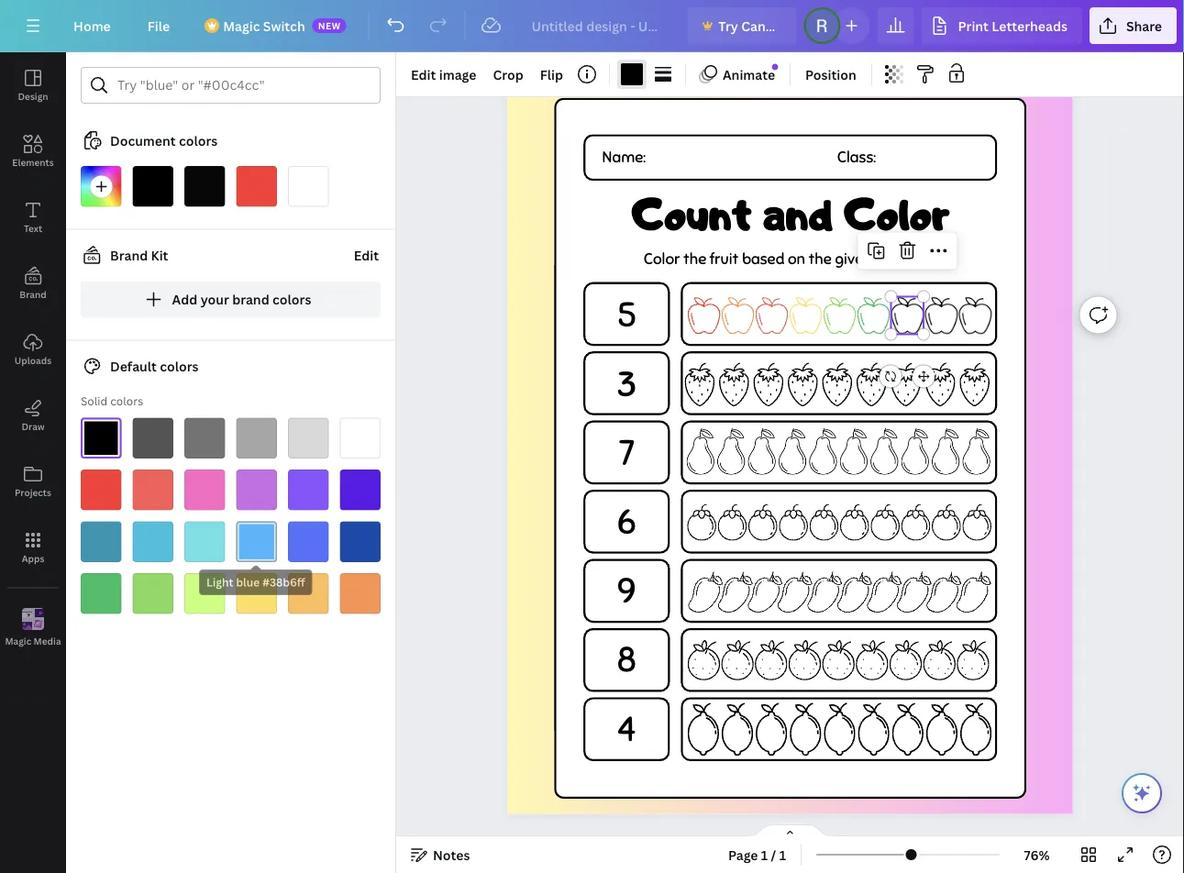 Task type: locate. For each thing, give the bounding box(es) containing it.
2 1 from the left
[[780, 847, 787, 864]]

dark gray #545454 image
[[133, 418, 173, 459], [133, 418, 173, 459]]

magic
[[223, 17, 260, 34], [5, 635, 31, 648]]

draw button
[[0, 383, 66, 449]]

magic left media
[[5, 635, 31, 648]]

dark turquoise #0097b2 image
[[81, 522, 122, 563]]

page
[[729, 847, 759, 864]]

solid colors
[[81, 394, 143, 409]]

brand for brand kit
[[110, 247, 148, 264]]

76%
[[1025, 847, 1050, 864]]

on
[[788, 249, 806, 269]]

#000000 image
[[621, 63, 643, 85], [133, 166, 173, 207]]

0 vertical spatial #000000 image
[[621, 63, 643, 85]]

brand up uploads button
[[20, 288, 47, 301]]

cobalt blue #004aad image
[[340, 522, 381, 563]]

apps
[[22, 552, 44, 565]]

position
[[806, 66, 857, 83]]

color down count
[[644, 249, 680, 269]]

add your brand colors button
[[81, 281, 381, 318]]

magic media button
[[0, 596, 66, 662]]

0 horizontal spatial #000000 image
[[133, 166, 173, 207]]

1 horizontal spatial #000000 image
[[621, 63, 643, 85]]

black #000000 image
[[81, 418, 122, 459]]

#000000 image down design title text box
[[621, 63, 643, 85]]

color up numbers
[[844, 185, 950, 241]]

print
[[959, 17, 989, 34]]

coral red #ff5757 image
[[133, 470, 173, 511]]

edit
[[411, 66, 436, 83], [354, 247, 379, 264]]

colors right the brand
[[273, 291, 311, 308]]

0 vertical spatial magic
[[223, 17, 260, 34]]

#ffffff image
[[288, 166, 329, 207], [288, 166, 329, 207]]

flip
[[540, 66, 563, 83]]

pro
[[784, 17, 805, 34]]

apps button
[[0, 515, 66, 581]]

light blue #38b6ff image
[[236, 522, 277, 563], [236, 522, 277, 563]]

0 vertical spatial edit
[[411, 66, 436, 83]]

brand kit
[[110, 247, 168, 264]]

crop
[[493, 66, 524, 83]]

green #00bf63 image
[[81, 574, 122, 614]]

and
[[763, 185, 833, 241]]

edit inside dropdown button
[[411, 66, 436, 83]]

elements
[[12, 156, 54, 168]]

0 horizontal spatial the
[[684, 249, 707, 269]]

gray #737373 image
[[184, 418, 225, 459], [184, 418, 225, 459]]

1 horizontal spatial brand
[[110, 247, 148, 264]]

lime #c1ff72 image
[[184, 574, 225, 614]]

1 vertical spatial brand
[[20, 288, 47, 301]]

gray #a6a6a6 image
[[236, 418, 277, 459]]

aqua blue #0cc0df image
[[133, 522, 173, 563]]

1 vertical spatial magic
[[5, 635, 31, 648]]

colors for document colors
[[179, 132, 218, 149]]

the
[[684, 249, 707, 269], [809, 249, 832, 269]]

switch
[[263, 17, 305, 34]]

0 vertical spatial #000000 image
[[621, 63, 643, 85]]

1 horizontal spatial edit
[[411, 66, 436, 83]]

magic inside button
[[5, 635, 31, 648]]

peach #ffbd59 image
[[288, 574, 329, 614], [288, 574, 329, 614]]

default
[[110, 358, 157, 375]]

elements button
[[0, 118, 66, 184]]

0 horizontal spatial brand
[[20, 288, 47, 301]]

white #ffffff image
[[340, 418, 381, 459]]

count and color
[[632, 185, 950, 241]]

the left fruit
[[684, 249, 707, 269]]

pink #ff66c4 image
[[184, 470, 225, 511]]

color
[[844, 185, 950, 241], [644, 249, 680, 269]]

magic inside main menu bar
[[223, 17, 260, 34]]

0 vertical spatial brand
[[110, 247, 148, 264]]

royal blue #5271ff image
[[288, 522, 329, 563]]

Design title text field
[[517, 7, 680, 44]]

4
[[617, 708, 636, 751]]

brand
[[110, 247, 148, 264], [20, 288, 47, 301]]

uploads button
[[0, 317, 66, 383]]

edit inside button
[[354, 247, 379, 264]]

magenta #cb6ce6 image
[[236, 470, 277, 511], [236, 470, 277, 511]]

1 horizontal spatial magic
[[223, 17, 260, 34]]

#ff3131 image
[[236, 166, 277, 207]]

magic switch
[[223, 17, 305, 34]]

0 horizontal spatial 1
[[762, 847, 768, 864]]

#000000 image
[[621, 63, 643, 85], [133, 166, 173, 207]]

brand left kit
[[110, 247, 148, 264]]

#070707 image
[[184, 166, 225, 207], [184, 166, 225, 207]]

1 vertical spatial edit
[[354, 247, 379, 264]]

1 right /
[[780, 847, 787, 864]]

purple #8c52ff image
[[288, 470, 329, 511]]

brand inside button
[[20, 288, 47, 301]]

orange #ff914d image
[[340, 574, 381, 614], [340, 574, 381, 614]]

magic for magic switch
[[223, 17, 260, 34]]

colors right document
[[179, 132, 218, 149]]

magic for magic media
[[5, 635, 31, 648]]

white #ffffff image
[[340, 418, 381, 459]]

5
[[617, 294, 637, 337]]

1 vertical spatial #000000 image
[[133, 166, 173, 207]]

document
[[110, 132, 176, 149]]

0 horizontal spatial #000000 image
[[133, 166, 173, 207]]

1 horizontal spatial the
[[809, 249, 832, 269]]

0 horizontal spatial edit
[[354, 247, 379, 264]]

1 horizontal spatial 1
[[780, 847, 787, 864]]

colors
[[179, 132, 218, 149], [273, 291, 311, 308], [160, 358, 199, 375], [110, 394, 143, 409]]

yellow #ffde59 image
[[236, 574, 277, 614], [236, 574, 277, 614]]

cobalt blue #004aad image
[[340, 522, 381, 563]]

edit for edit image
[[411, 66, 436, 83]]

1 vertical spatial #000000 image
[[133, 166, 173, 207]]

image
[[439, 66, 477, 83]]

dark turquoise #0097b2 image
[[81, 522, 122, 563]]

#000000 image down document
[[133, 166, 173, 207]]

bright red #ff3131 image
[[81, 470, 122, 511]]

letterheads
[[992, 17, 1068, 34]]

1 vertical spatial color
[[644, 249, 680, 269]]

add your brand colors
[[172, 291, 311, 308]]

1 left /
[[762, 847, 768, 864]]

home link
[[59, 7, 126, 44]]

1 horizontal spatial color
[[844, 185, 950, 241]]

lime #c1ff72 image
[[184, 574, 225, 614]]

turquoise blue #5ce1e6 image
[[184, 522, 225, 563], [184, 522, 225, 563]]

design button
[[0, 52, 66, 118]]

#ff3131 image
[[236, 166, 277, 207]]

0 horizontal spatial magic
[[5, 635, 31, 648]]

uploads
[[15, 354, 52, 367]]

#000000 image down design title text box
[[621, 63, 643, 85]]

new image
[[772, 64, 779, 70]]

colors right default on the left of page
[[160, 358, 199, 375]]

violet #5e17eb image
[[340, 470, 381, 511], [340, 470, 381, 511]]

1
[[762, 847, 768, 864], [780, 847, 787, 864]]

side panel tab list
[[0, 52, 66, 662]]

document colors
[[110, 132, 218, 149]]

count
[[632, 185, 752, 241]]

the right on
[[809, 249, 832, 269]]

colors right solid
[[110, 394, 143, 409]]

main menu bar
[[0, 0, 1185, 52]]

#000000 image down document
[[133, 166, 173, 207]]

default colors
[[110, 358, 199, 375]]

class:
[[837, 148, 876, 167]]

0 vertical spatial color
[[844, 185, 950, 241]]

flip button
[[533, 60, 571, 89]]

0 horizontal spatial color
[[644, 249, 680, 269]]

position button
[[798, 60, 864, 89]]

1 1 from the left
[[762, 847, 768, 864]]

magic left switch
[[223, 17, 260, 34]]

light gray #d9d9d9 image
[[288, 418, 329, 459], [288, 418, 329, 459]]



Task type: describe. For each thing, give the bounding box(es) containing it.
print letterheads
[[959, 17, 1068, 34]]

animate button
[[694, 60, 783, 89]]

try canva pro
[[719, 17, 805, 34]]

try canva pro button
[[688, 7, 805, 44]]

brand
[[232, 291, 270, 308]]

projects
[[15, 486, 51, 499]]

fruit
[[710, 249, 739, 269]]

home
[[73, 17, 111, 34]]

try
[[719, 17, 739, 34]]

kit
[[151, 247, 168, 264]]

add
[[172, 291, 198, 308]]

text
[[24, 222, 42, 234]]

page 1 / 1
[[729, 847, 787, 864]]

edit image
[[411, 66, 477, 83]]

share button
[[1090, 7, 1177, 44]]

1 the from the left
[[684, 249, 707, 269]]

bright red #ff3131 image
[[81, 470, 122, 511]]

numbers
[[876, 249, 937, 269]]

solid
[[81, 394, 108, 409]]

add a new color image
[[81, 166, 122, 207]]

aqua blue #0cc0df image
[[133, 522, 173, 563]]

add a new color image
[[81, 166, 122, 207]]

canva
[[742, 17, 781, 34]]

brand button
[[0, 251, 66, 317]]

your
[[201, 291, 229, 308]]

file button
[[133, 7, 185, 44]]

notes
[[433, 847, 470, 864]]

colors for solid colors
[[110, 394, 143, 409]]

black #000000 image
[[81, 418, 122, 459]]

media
[[34, 635, 61, 648]]

pink #ff66c4 image
[[184, 470, 225, 511]]

8
[[617, 639, 637, 682]]

76% button
[[1008, 841, 1067, 870]]

share
[[1127, 17, 1163, 34]]

edit button
[[352, 237, 381, 274]]

/
[[771, 847, 777, 864]]

crop button
[[486, 60, 531, 89]]

show pages image
[[747, 824, 835, 839]]

file
[[148, 17, 170, 34]]

brand for brand
[[20, 288, 47, 301]]

print letterheads button
[[922, 7, 1083, 44]]

text button
[[0, 184, 66, 251]]

royal blue #5271ff image
[[288, 522, 329, 563]]

gray #a6a6a6 image
[[236, 418, 277, 459]]

canva assistant image
[[1132, 783, 1154, 805]]

edit for edit
[[354, 247, 379, 264]]

animate
[[723, 66, 776, 83]]

Try "blue" or "#00c4cc" search field
[[117, 68, 369, 103]]

1 horizontal spatial #000000 image
[[621, 63, 643, 85]]

color the fruit based on the given numbers
[[644, 249, 937, 269]]

grass green #7ed957 image
[[133, 574, 173, 614]]

colors inside button
[[273, 291, 311, 308]]

6
[[617, 501, 636, 544]]

3
[[617, 363, 637, 406]]

magic media
[[5, 635, 61, 648]]

draw
[[21, 420, 45, 433]]

colors for default colors
[[160, 358, 199, 375]]

projects button
[[0, 449, 66, 515]]

7
[[619, 432, 635, 475]]

grass green #7ed957 image
[[133, 574, 173, 614]]

2 the from the left
[[809, 249, 832, 269]]

design
[[18, 90, 48, 102]]

9
[[617, 570, 636, 613]]

new
[[318, 19, 341, 32]]

coral red #ff5757 image
[[133, 470, 173, 511]]

edit image button
[[404, 60, 484, 89]]

notes button
[[404, 841, 478, 870]]

green #00bf63 image
[[81, 574, 122, 614]]

name:
[[602, 148, 646, 167]]

given
[[835, 249, 872, 269]]

purple #8c52ff image
[[288, 470, 329, 511]]

based
[[742, 249, 785, 269]]



Task type: vqa. For each thing, say whether or not it's contained in the screenshot.
platform
no



